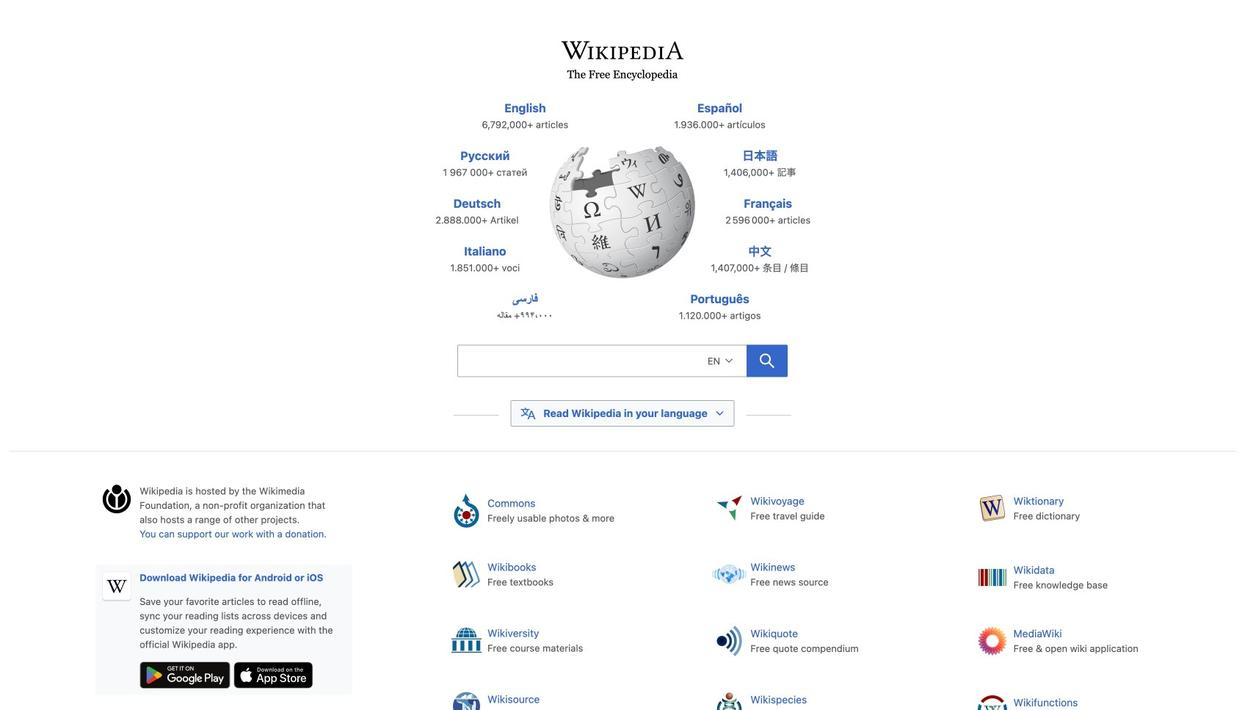 Task type: locate. For each thing, give the bounding box(es) containing it.
other projects element
[[439, 484, 1236, 710]]

None search field
[[424, 341, 821, 386], [457, 345, 747, 377], [424, 341, 821, 386], [457, 345, 747, 377]]

top languages element
[[420, 99, 826, 338]]



